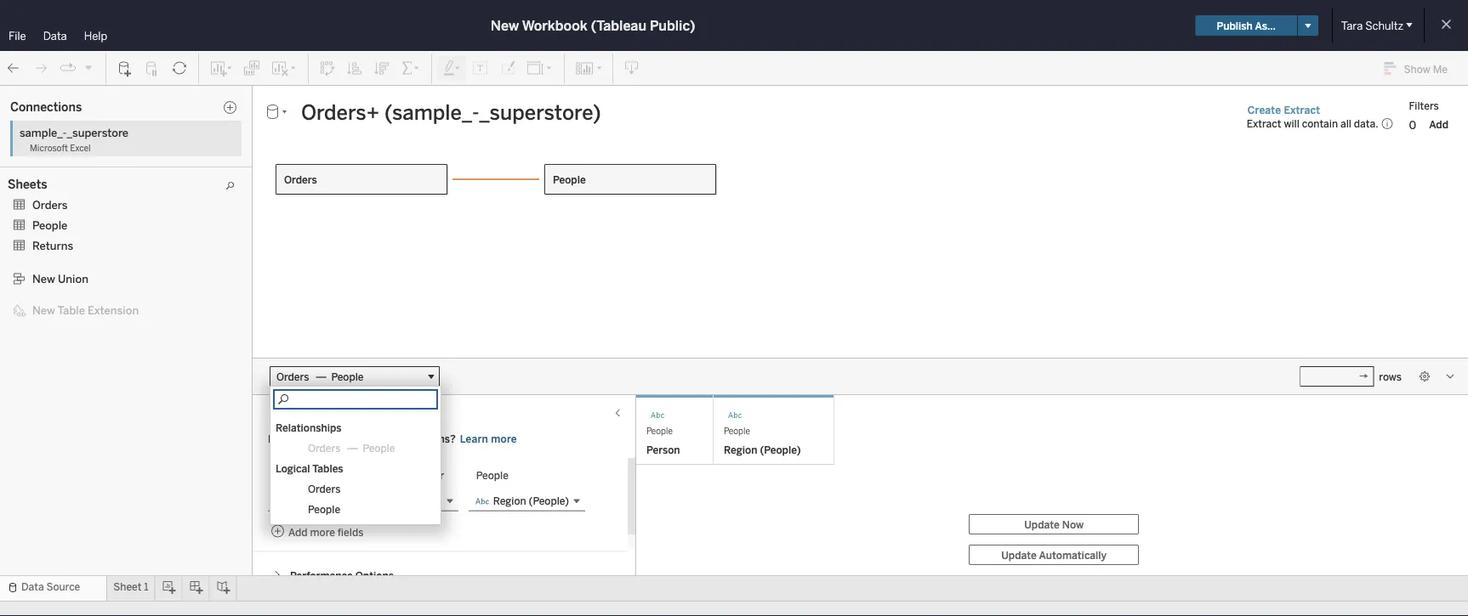 Task type: vqa. For each thing, say whether or not it's contained in the screenshot.
multiple
no



Task type: describe. For each thing, give the bounding box(es) containing it.
― inside relationships orders ― people logical tables orders people
[[347, 442, 358, 454]]

size
[[242, 251, 260, 262]]

new table extension
[[32, 304, 139, 317]]

download image
[[623, 60, 640, 77]]

tooltip
[[236, 299, 266, 310]]

performance options button
[[268, 566, 612, 586]]

new data source image
[[117, 60, 134, 77]]

trend
[[36, 304, 63, 316]]

performance
[[290, 570, 353, 582]]

data source
[[21, 581, 80, 594]]

excel
[[70, 143, 91, 153]]

analytics
[[78, 91, 127, 104]]

0
[[1409, 118, 1416, 132]]

automatically
[[1039, 549, 1107, 562]]

box
[[36, 198, 54, 210]]

connections
[[10, 100, 82, 114]]

how
[[268, 433, 289, 446]]

highlight image
[[442, 60, 462, 77]]

pause auto updates image
[[144, 60, 161, 77]]

update automatically button
[[969, 545, 1139, 566]]

1 vertical spatial extract
[[1247, 117, 1281, 130]]

update for update now
[[1024, 519, 1060, 531]]

0 horizontal spatial 1
[[144, 581, 149, 594]]

with for median
[[74, 181, 94, 193]]

(tableau
[[591, 17, 646, 34]]

1 vertical spatial sheet
[[113, 581, 142, 594]]

update automatically
[[1001, 549, 1107, 562]]

microsoft
[[30, 143, 68, 153]]

average for average with 95% ci
[[36, 270, 74, 282]]

with for average
[[77, 270, 97, 282]]

data.
[[1354, 117, 1378, 130]]

duplicate image
[[243, 60, 260, 77]]

average line
[[36, 164, 97, 176]]

rows
[[1379, 371, 1402, 383]]

show/hide cards image
[[575, 60, 602, 77]]

contain
[[1302, 117, 1338, 130]]

drop field here
[[741, 346, 811, 358]]

list box containing relationships
[[270, 413, 441, 525]]

line for trend line
[[65, 304, 85, 316]]

here
[[790, 346, 811, 358]]

create extract link
[[1247, 103, 1321, 117]]

workbook
[[522, 17, 587, 34]]

average with 95% ci
[[36, 270, 135, 282]]

people person
[[646, 426, 680, 457]]

show me button
[[1377, 55, 1463, 82]]

new for new workbook (tableau public)
[[491, 17, 519, 34]]

create
[[1248, 104, 1281, 116]]

rows
[[352, 120, 378, 132]]

_superstore
[[67, 126, 129, 139]]

0 horizontal spatial sheet 1
[[113, 581, 149, 594]]

more
[[491, 433, 517, 446]]

new worksheet image
[[209, 60, 233, 77]]

0 vertical spatial 1
[[389, 152, 399, 175]]

sample_-
[[20, 126, 67, 139]]

source
[[46, 581, 80, 594]]

new workbook (tableau public)
[[491, 17, 695, 34]]

redo image
[[32, 60, 49, 77]]

fit image
[[527, 60, 554, 77]]

2 vertical spatial data
[[21, 581, 44, 594]]

marks
[[196, 180, 225, 193]]

model
[[15, 248, 48, 262]]

new union
[[32, 272, 88, 286]]

sort descending image
[[373, 60, 390, 77]]

file
[[9, 29, 26, 43]]

tara schultz
[[1341, 19, 1403, 32]]

extract will contain all data.
[[1247, 117, 1378, 130]]

box plot
[[36, 198, 76, 210]]

extract inside create extract link
[[1284, 104, 1320, 116]]

will
[[1284, 117, 1300, 130]]

0 vertical spatial data
[[43, 29, 67, 43]]

add
[[1429, 119, 1449, 131]]

publish as... button
[[1196, 15, 1297, 36]]

constant line
[[36, 147, 103, 159]]

clear sheet image
[[270, 60, 298, 77]]

update now button
[[969, 515, 1139, 535]]

do
[[292, 433, 304, 446]]

new for new table extension
[[32, 304, 55, 317]]

columns
[[352, 91, 395, 103]]

show labels image
[[472, 60, 489, 77]]

person
[[646, 444, 680, 457]]

publish as...
[[1217, 19, 1276, 32]]

sheets
[[8, 178, 47, 192]]

learn more link
[[459, 433, 518, 447]]

options
[[355, 570, 394, 582]]

ci
[[125, 270, 135, 282]]

update for update automatically
[[1001, 549, 1037, 562]]

show
[[1404, 63, 1430, 75]]

swap rows and columns image
[[319, 60, 336, 77]]



Task type: locate. For each thing, give the bounding box(es) containing it.
filters
[[1409, 100, 1439, 112]]

grid containing person
[[636, 396, 1468, 576]]

relationships orders ― people logical tables orders people
[[276, 422, 395, 516]]

95%
[[100, 270, 123, 282]]

region right person
[[724, 444, 757, 457]]

1 vertical spatial with
[[77, 270, 97, 282]]

region (people) button
[[468, 491, 585, 512]]

update inside button
[[1024, 519, 1060, 531]]

0 horizontal spatial sheet
[[113, 581, 142, 594]]

extract
[[1284, 104, 1320, 116], [1247, 117, 1281, 130]]

line for average line
[[77, 164, 97, 176]]

sample_-_superstore microsoft excel
[[20, 126, 129, 153]]

1 horizontal spatial extract
[[1284, 104, 1320, 116]]

from
[[401, 433, 424, 446]]

1 vertical spatial region (people)
[[493, 495, 569, 507]]

1 vertical spatial average
[[36, 270, 74, 282]]

create extract
[[1248, 104, 1320, 116]]

summarize
[[15, 125, 75, 138]]

people inside people person
[[646, 426, 673, 436]]

(people)
[[760, 444, 801, 457], [529, 495, 569, 507]]

0 horizontal spatial ―
[[316, 371, 326, 383]]

table
[[57, 304, 85, 317]]

constant
[[36, 147, 80, 159]]

0 vertical spatial new
[[491, 17, 519, 34]]

update now
[[1024, 519, 1084, 531]]

1 horizontal spatial (people)
[[760, 444, 801, 457]]

sheet 1
[[339, 152, 399, 175], [113, 581, 149, 594]]

update left now
[[1024, 519, 1060, 531]]

line up median with quartiles
[[77, 164, 97, 176]]

sheet 1 down rows at the top left of page
[[339, 152, 399, 175]]

option containing orders
[[295, 442, 430, 454]]

1 vertical spatial ―
[[347, 442, 358, 454]]

region (people) inside popup button
[[493, 495, 569, 507]]

line right trend
[[65, 304, 85, 316]]

0 vertical spatial sheet
[[339, 152, 385, 175]]

pages
[[196, 91, 224, 103]]

1 vertical spatial update
[[1001, 549, 1037, 562]]

returns
[[32, 239, 73, 253]]

1 horizontal spatial ―
[[347, 442, 358, 454]]

public)
[[650, 17, 695, 34]]

add button
[[1421, 116, 1456, 133]]

average up the "median"
[[36, 164, 74, 176]]

people
[[553, 174, 586, 186], [32, 219, 67, 232], [331, 371, 364, 383], [646, 426, 673, 436], [724, 426, 750, 436], [363, 442, 395, 454], [476, 470, 509, 482], [308, 503, 340, 516]]

0 vertical spatial (people)
[[760, 444, 801, 457]]

update inside button
[[1001, 549, 1037, 562]]

help
[[84, 29, 107, 43]]

extract up will at top
[[1284, 104, 1320, 116]]

tables
[[312, 463, 343, 475]]

totals
[[36, 215, 64, 227]]

union
[[58, 272, 88, 286]]

0 vertical spatial ―
[[316, 371, 326, 383]]

2 vertical spatial line
[[65, 304, 85, 316]]

orders
[[284, 174, 317, 186], [32, 198, 68, 212], [276, 371, 309, 383], [308, 442, 341, 454], [276, 470, 308, 482], [308, 483, 341, 495]]

all
[[1340, 117, 1352, 130]]

1
[[389, 152, 399, 175], [144, 581, 149, 594]]

average down returns
[[36, 270, 74, 282]]

1 vertical spatial region
[[493, 495, 526, 507]]

extension
[[88, 304, 139, 317]]

(people) inside popup button
[[529, 495, 569, 507]]

1 horizontal spatial region (people)
[[724, 444, 801, 457]]

replay animation image
[[83, 62, 94, 73]]

option
[[295, 442, 430, 454]]

1 vertical spatial (people)
[[529, 495, 569, 507]]

0 vertical spatial region
[[724, 444, 757, 457]]

how do relationships differ from joins? learn more
[[268, 433, 517, 446]]

0 vertical spatial average
[[36, 164, 74, 176]]

with
[[74, 181, 94, 193], [77, 270, 97, 282]]

region inside grid
[[724, 444, 757, 457]]

0 vertical spatial update
[[1024, 519, 1060, 531]]

1 horizontal spatial 1
[[389, 152, 399, 175]]

sheet right source
[[113, 581, 142, 594]]

line down _superstore
[[82, 147, 103, 159]]

list box
[[270, 413, 441, 525]]

plot
[[56, 198, 76, 210]]

average
[[36, 164, 74, 176], [36, 270, 74, 282]]

collapse image
[[156, 93, 166, 103]]

average for average line
[[36, 164, 74, 176]]

sheet down rows at the top left of page
[[339, 152, 385, 175]]

―
[[316, 371, 326, 383], [347, 442, 358, 454]]

new down model
[[32, 272, 55, 286]]

grid
[[636, 396, 1468, 576]]

0 vertical spatial extract
[[1284, 104, 1320, 116]]

0 horizontal spatial extract
[[1247, 117, 1281, 130]]

logical tables group
[[276, 458, 435, 520]]

format workbook image
[[499, 60, 516, 77]]

me
[[1433, 63, 1448, 75]]

replay animation image
[[60, 60, 77, 77]]

show me
[[1404, 63, 1448, 75]]

region inside popup button
[[493, 495, 526, 507]]

0 vertical spatial line
[[82, 147, 103, 159]]

drop
[[741, 346, 764, 358]]

logical
[[276, 463, 310, 475]]

update down "update now"
[[1001, 549, 1037, 562]]

2 average from the top
[[36, 270, 74, 282]]

0 horizontal spatial region (people)
[[493, 495, 569, 507]]

relationships
[[307, 433, 370, 446]]

new up format workbook image
[[491, 17, 519, 34]]

with down average line
[[74, 181, 94, 193]]

differ
[[372, 433, 398, 446]]

None text field
[[273, 390, 438, 410]]

1 vertical spatial sheet 1
[[113, 581, 149, 594]]

extract down create
[[1247, 117, 1281, 130]]

median with quartiles
[[36, 181, 140, 193]]

data down undo icon
[[10, 91, 35, 104]]

0 vertical spatial with
[[74, 181, 94, 193]]

1 right source
[[144, 581, 149, 594]]

sort ascending image
[[346, 60, 363, 77]]

refresh data source image
[[171, 60, 188, 77]]

data left source
[[21, 581, 44, 594]]

option inside relationships group
[[295, 442, 430, 454]]

1 vertical spatial 1
[[144, 581, 149, 594]]

new left table
[[32, 304, 55, 317]]

1 horizontal spatial sheet
[[339, 152, 385, 175]]

region (people)
[[724, 444, 801, 457], [493, 495, 569, 507]]

1 vertical spatial new
[[32, 272, 55, 286]]

1 horizontal spatial region
[[724, 444, 757, 457]]

field
[[766, 346, 787, 358]]

1 horizontal spatial sheet 1
[[339, 152, 399, 175]]

new for new union
[[32, 272, 55, 286]]

0 horizontal spatial (people)
[[529, 495, 569, 507]]

joins?
[[427, 433, 456, 446]]

quartiles
[[97, 181, 140, 193]]

region (people) inside grid
[[724, 444, 801, 457]]

data
[[43, 29, 67, 43], [10, 91, 35, 104], [21, 581, 44, 594]]

0 vertical spatial region (people)
[[724, 444, 801, 457]]

with left 95%
[[77, 270, 97, 282]]

schultz
[[1365, 19, 1403, 32]]

1 average from the top
[[36, 164, 74, 176]]

now
[[1062, 519, 1084, 531]]

region
[[724, 444, 757, 457], [493, 495, 526, 507]]

― up relationships
[[316, 371, 326, 383]]

(people) inside grid
[[760, 444, 801, 457]]

relationships group
[[276, 418, 435, 458]]

tara
[[1341, 19, 1363, 32]]

1 vertical spatial data
[[10, 91, 35, 104]]

data up replay animation icon
[[43, 29, 67, 43]]

median
[[36, 181, 71, 193]]

update
[[1024, 519, 1060, 531], [1001, 549, 1037, 562]]

learn
[[460, 433, 488, 446]]

undo image
[[5, 60, 22, 77]]

2 vertical spatial new
[[32, 304, 55, 317]]

operator
[[401, 470, 444, 482]]

1 vertical spatial line
[[77, 164, 97, 176]]

performance options
[[290, 570, 394, 582]]

0 horizontal spatial region
[[493, 495, 526, 507]]

sheet 1 right source
[[113, 581, 149, 594]]

orders ― people
[[276, 371, 364, 383]]

1 down the columns
[[389, 152, 399, 175]]

line for constant line
[[82, 147, 103, 159]]

None text field
[[294, 100, 1231, 125], [1300, 367, 1374, 387], [294, 100, 1231, 125], [1300, 367, 1374, 387]]

publish
[[1217, 19, 1253, 32]]

as...
[[1255, 19, 1276, 32]]

― left differ
[[347, 442, 358, 454]]

0 vertical spatial sheet 1
[[339, 152, 399, 175]]

region down 'more'
[[493, 495, 526, 507]]

totals image
[[401, 60, 421, 77]]

trend line
[[36, 304, 85, 316]]



